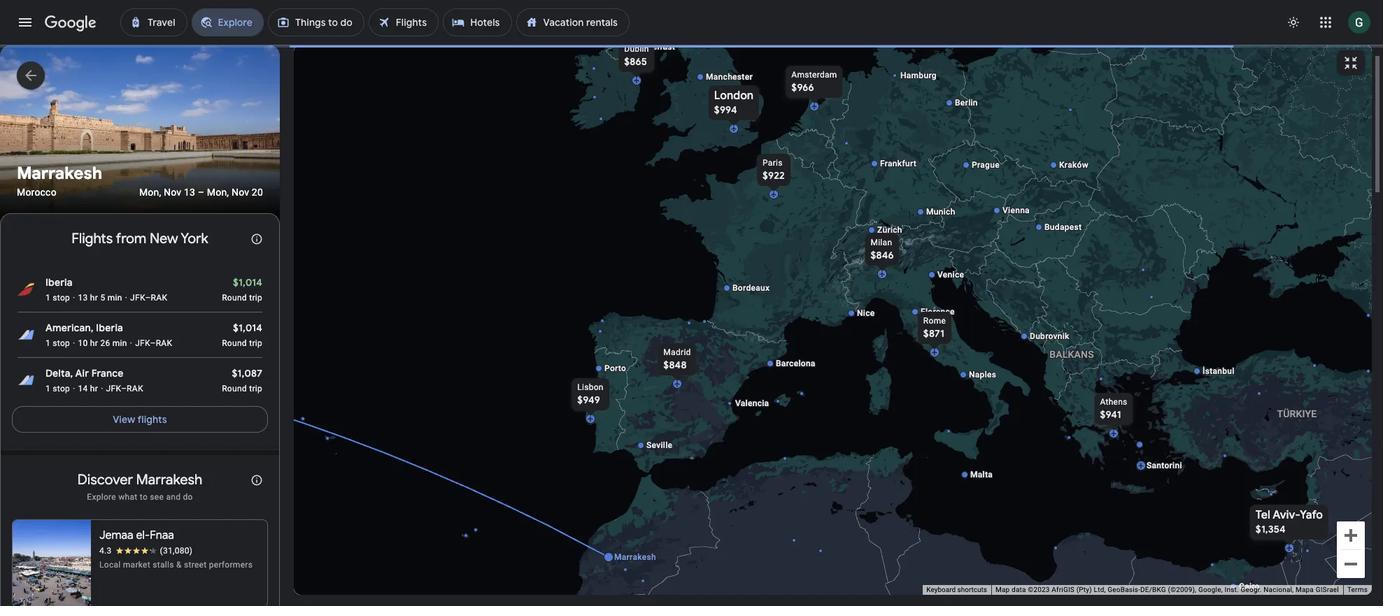 Task type: locate. For each thing, give the bounding box(es) containing it.
2 vertical spatial round
[[222, 384, 247, 394]]

round down $1,014 text field
[[222, 339, 247, 348]]

2 vertical spatial jfk – rak
[[106, 384, 143, 394]]

hr right 14
[[90, 384, 98, 394]]

1 vertical spatial trip
[[249, 339, 262, 348]]

2 stop from the top
[[53, 339, 70, 348]]

about these results image
[[240, 222, 274, 256]]

iberia image
[[17, 281, 34, 298]]

0 horizontal spatial mon,
[[139, 187, 161, 198]]

3 1 from the top
[[45, 384, 50, 394]]

941 US dollars text field
[[1100, 408, 1121, 421]]

1 vertical spatial round
[[222, 339, 247, 348]]

stalls
[[153, 560, 174, 570]]

1 vertical spatial  image
[[130, 338, 132, 349]]

1 vertical spatial min
[[112, 339, 127, 348]]

1 hr from the top
[[90, 293, 98, 303]]

2 nov from the left
[[232, 187, 249, 198]]

1 vertical spatial jfk – rak
[[135, 339, 172, 348]]

1 horizontal spatial 13
[[184, 187, 195, 198]]

13 up york at the top of page
[[184, 187, 195, 198]]

1 stop down delta,
[[45, 384, 70, 394]]

hr left 5
[[90, 293, 98, 303]]

871 US dollars text field
[[923, 327, 944, 340]]

$1,354
[[1256, 523, 1286, 536]]

jfk for american, iberia
[[135, 339, 150, 348]]

$1,087 round trip
[[222, 367, 262, 394]]

26
[[100, 339, 110, 348]]

2 1 stop from the top
[[45, 339, 70, 348]]

mon, up flights from new york
[[139, 187, 161, 198]]

14 hr
[[78, 384, 98, 394]]

4.3 out of 5 stars from 31,080 reviews image
[[99, 546, 193, 557]]

min right 26
[[112, 339, 127, 348]]

seville
[[646, 441, 672, 450]]

map
[[996, 586, 1010, 594]]

1 vertical spatial $1,014 round trip
[[222, 322, 262, 348]]

discover marrakesh
[[77, 472, 202, 489]]

iberia up 26
[[96, 322, 123, 334]]

naples
[[969, 370, 996, 380]]

santorini
[[1147, 461, 1182, 471]]

from
[[116, 230, 146, 248]]

1 vertical spatial iberia
[[96, 322, 123, 334]]

1 vertical spatial 1 stop
[[45, 339, 70, 348]]

jfk – rak for american, iberia
[[135, 339, 172, 348]]

1 right iberia image
[[45, 293, 50, 303]]

&
[[176, 560, 182, 570]]

stop down delta,
[[53, 384, 70, 394]]

rome
[[923, 316, 946, 326]]

mapa
[[1296, 586, 1314, 594]]

mon, nov 13 – mon, nov 20
[[139, 187, 263, 198]]

lisbon
[[577, 382, 603, 392]]

1 vertical spatial 13
[[78, 293, 88, 303]]

1 1 stop from the top
[[45, 293, 70, 303]]

1 round from the top
[[222, 293, 247, 303]]

0 horizontal spatial 13
[[78, 293, 88, 303]]

$1,014 down about these results image
[[233, 276, 262, 289]]

0 vertical spatial jfk
[[130, 293, 145, 303]]

3 stop from the top
[[53, 384, 70, 394]]

jfk – rak down france
[[106, 384, 143, 394]]

map region
[[198, 14, 1383, 607]]

main menu image
[[17, 14, 34, 31]]

rak
[[151, 293, 167, 303], [156, 339, 172, 348], [127, 384, 143, 394]]

jfk – rak right 5
[[130, 293, 167, 303]]

map data ©2023 afrigis (pty) ltd, geobasis-de/bkg (©2009), google, inst. geogr. nacional, mapa gisrael
[[996, 586, 1339, 594]]

belfast
[[647, 42, 675, 51]]

 image right 26
[[130, 338, 132, 349]]

keyboard shortcuts button
[[927, 586, 987, 596]]

1 vertical spatial 1
[[45, 339, 50, 348]]

2 horizontal spatial marrakesh
[[614, 552, 656, 562]]

 image for iberia
[[125, 292, 127, 304]]

3 round from the top
[[222, 384, 247, 394]]

barcelona
[[776, 359, 815, 368]]

hamburg
[[900, 70, 937, 80]]

stop down american,
[[53, 339, 70, 348]]

0 vertical spatial rak
[[151, 293, 167, 303]]

english
[[61, 584, 94, 596]]

 image right 5
[[125, 292, 127, 304]]

2 trip from the top
[[249, 339, 262, 348]]

min right 5
[[108, 293, 122, 303]]

966 US dollars text field
[[791, 81, 814, 93]]

stop
[[53, 293, 70, 303], [53, 339, 70, 348], [53, 384, 70, 394]]

0 vertical spatial iberia
[[45, 276, 73, 289]]

navigate back image
[[17, 62, 45, 90]]

trip inside the $1,087 round trip
[[249, 384, 262, 394]]

0 vertical spatial min
[[108, 293, 122, 303]]

2 $1,014 round trip from the top
[[222, 322, 262, 348]]

1 vertical spatial $1,014
[[233, 322, 262, 334]]

keyboard shortcuts
[[927, 586, 987, 594]]

(united
[[97, 584, 131, 596]]

jfk right 26
[[135, 339, 150, 348]]

nov up new
[[164, 187, 181, 198]]

trip down $1,014 text field
[[249, 339, 262, 348]]

1 horizontal spatial mon,
[[207, 187, 229, 198]]

nov
[[164, 187, 181, 198], [232, 187, 249, 198]]

dubrovnik
[[1030, 331, 1069, 341]]

0 vertical spatial hr
[[90, 293, 98, 303]]

2 vertical spatial rak
[[127, 384, 143, 394]]

cairo
[[1239, 582, 1260, 592]]

1 $1,014 from the top
[[233, 276, 262, 289]]

2 $1,014 from the top
[[233, 322, 262, 334]]

delta,
[[45, 367, 73, 380]]

street
[[184, 560, 207, 570]]

iberia right iberia image
[[45, 276, 73, 289]]

 image
[[125, 292, 127, 304], [130, 338, 132, 349]]

3 hr from the top
[[90, 384, 98, 394]]

0 horizontal spatial  image
[[125, 292, 127, 304]]

and
[[166, 493, 181, 502]]

jfk for iberia
[[130, 293, 145, 303]]

trip down 1087 us dollars text field
[[249, 384, 262, 394]]

1 stop for american, iberia
[[45, 339, 70, 348]]

13
[[184, 187, 195, 198], [78, 293, 88, 303]]

0 vertical spatial marrakesh
[[17, 163, 102, 184]]

2 vertical spatial stop
[[53, 384, 70, 394]]

1 vertical spatial stop
[[53, 339, 70, 348]]

1 horizontal spatial nov
[[232, 187, 249, 198]]

round inside the $1,087 round trip
[[222, 384, 247, 394]]

1 stop up american,
[[45, 293, 70, 303]]

change appearance image
[[1277, 6, 1311, 39]]

trip down 1014 us dollars text field
[[249, 293, 262, 303]]

$1,014 round trip up 1087 us dollars text field
[[222, 322, 262, 348]]

0 vertical spatial 13
[[184, 187, 195, 198]]

20
[[252, 187, 263, 198]]

994 US dollars text field
[[714, 103, 737, 116]]

2 vertical spatial marrakesh
[[614, 552, 656, 562]]

1 vertical spatial marrakesh
[[136, 472, 202, 489]]

jfk down france
[[106, 384, 121, 394]]

delta, air france
[[45, 367, 124, 380]]

hr for iberia
[[90, 339, 98, 348]]

marrakesh
[[17, 163, 102, 184], [136, 472, 202, 489], [614, 552, 656, 562]]

1 trip from the top
[[249, 293, 262, 303]]

dublin
[[624, 44, 649, 54]]

848 US dollars text field
[[663, 359, 687, 371]]

0 horizontal spatial nov
[[164, 187, 181, 198]]

de/bkg
[[1141, 586, 1166, 594]]

2 hr from the top
[[90, 339, 98, 348]]

1 vertical spatial rak
[[156, 339, 172, 348]]

3 trip from the top
[[249, 384, 262, 394]]

round down 1014 us dollars text field
[[222, 293, 247, 303]]

1 stop
[[45, 293, 70, 303], [45, 339, 70, 348], [45, 384, 70, 394]]

manchester
[[706, 72, 753, 82]]

$1,014 round trip
[[222, 276, 262, 303], [222, 322, 262, 348]]

mon,
[[139, 187, 161, 198], [207, 187, 229, 198]]

0 vertical spatial 1
[[45, 293, 50, 303]]

do
[[183, 493, 193, 502]]

nov left 20
[[232, 187, 249, 198]]

american, iberia image
[[17, 327, 34, 344]]

1 $1,014 round trip from the top
[[222, 276, 262, 303]]

1 down delta,
[[45, 384, 50, 394]]

2 vertical spatial 1
[[45, 384, 50, 394]]

1
[[45, 293, 50, 303], [45, 339, 50, 348], [45, 384, 50, 394]]

2 round from the top
[[222, 339, 247, 348]]

13 left 5
[[78, 293, 88, 303]]

rak up view flights
[[127, 384, 143, 394]]

round down 1087 us dollars text field
[[222, 384, 247, 394]]

1 stop down american,
[[45, 339, 70, 348]]

0 vertical spatial stop
[[53, 293, 70, 303]]

0 vertical spatial  image
[[125, 292, 127, 304]]

$1,014 down 1014 us dollars text field
[[233, 322, 262, 334]]

1 for american, iberia
[[45, 339, 50, 348]]

el-
[[136, 529, 150, 543]]

$1,014 for iberia
[[233, 276, 262, 289]]

1 right american, iberia image
[[45, 339, 50, 348]]

jfk – rak right 26
[[135, 339, 172, 348]]

round
[[222, 293, 247, 303], [222, 339, 247, 348], [222, 384, 247, 394]]

stop up american,
[[53, 293, 70, 303]]

0 vertical spatial jfk – rak
[[130, 293, 167, 303]]

mon, left 20
[[207, 187, 229, 198]]

0 vertical spatial trip
[[249, 293, 262, 303]]

1 horizontal spatial  image
[[130, 338, 132, 349]]

jemaa el-fnaa
[[99, 529, 174, 543]]

$865
[[624, 55, 647, 68]]

0 vertical spatial $1,014 round trip
[[222, 276, 262, 303]]

keyboard
[[927, 586, 956, 594]]

rak right 26
[[156, 339, 172, 348]]

1 1 from the top
[[45, 293, 50, 303]]

2 vertical spatial 1 stop
[[45, 384, 70, 394]]

1 stop for delta, air france
[[45, 384, 70, 394]]

1 stop from the top
[[53, 293, 70, 303]]

2 vertical spatial hr
[[90, 384, 98, 394]]

flights from new york
[[72, 230, 208, 248]]

rak right 5
[[151, 293, 167, 303]]

2 1 from the top
[[45, 339, 50, 348]]

$941
[[1100, 408, 1121, 421]]

türkiye
[[1277, 408, 1317, 420]]

local market stalls & street performers
[[99, 560, 253, 570]]

min
[[108, 293, 122, 303], [112, 339, 127, 348]]

explore what to see and do
[[87, 493, 193, 502]]

english (united states) button
[[35, 579, 177, 601]]

hr left 26
[[90, 339, 98, 348]]

berlin
[[955, 98, 978, 107]]

0 vertical spatial $1,014
[[233, 276, 262, 289]]

$1,014 round trip up $1,014 text field
[[222, 276, 262, 303]]

0 vertical spatial round
[[222, 293, 247, 303]]

jfk right 5
[[130, 293, 145, 303]]

$846
[[870, 249, 894, 261]]

$1,087
[[232, 367, 262, 380]]

–
[[198, 187, 204, 198], [145, 293, 151, 303], [150, 339, 156, 348], [121, 384, 127, 394]]

865 US dollars text field
[[624, 55, 647, 68]]

zürich
[[877, 225, 902, 235]]

3 1 stop from the top
[[45, 384, 70, 394]]

0 vertical spatial 1 stop
[[45, 293, 70, 303]]

1 vertical spatial hr
[[90, 339, 98, 348]]

1 vertical spatial jfk
[[135, 339, 150, 348]]

flights
[[72, 230, 113, 248]]

2 vertical spatial trip
[[249, 384, 262, 394]]



Task type: describe. For each thing, give the bounding box(es) containing it.
rak for american, iberia
[[156, 339, 172, 348]]

1014 US dollars text field
[[233, 322, 262, 334]]

922 US dollars text field
[[762, 169, 785, 182]]

about these results image
[[240, 464, 274, 498]]

dublin $865
[[624, 44, 649, 68]]

hr for air
[[90, 384, 98, 394]]

morocco
[[17, 187, 57, 198]]

american, iberia
[[45, 322, 123, 334]]

loading results progress bar
[[0, 45, 1383, 48]]

view smaller map image
[[1343, 55, 1360, 71]]

amsterdam
[[791, 70, 837, 79]]

$1,014 for american, iberia
[[233, 322, 262, 334]]

tel aviv-yafo $1,354
[[1256, 508, 1323, 536]]

milan $846
[[870, 238, 894, 261]]

aviv-
[[1273, 508, 1300, 522]]

nacional,
[[1264, 586, 1294, 594]]

jfk – rak for iberia
[[130, 293, 167, 303]]

bordeaux
[[732, 283, 770, 293]]

balkans
[[1049, 349, 1094, 360]]

(31,080)
[[160, 546, 193, 556]]

1 for delta, air france
[[45, 384, 50, 394]]

$871
[[923, 327, 944, 340]]

1087 US dollars text field
[[232, 367, 262, 380]]

rome $871
[[923, 316, 946, 340]]

view flights
[[113, 414, 167, 426]]

1 nov from the left
[[164, 187, 181, 198]]

$1,014 round trip for american, iberia
[[222, 322, 262, 348]]

budapest
[[1044, 222, 1082, 232]]

i̇stanbul
[[1203, 366, 1234, 376]]

stop for delta, air france
[[53, 384, 70, 394]]

round for air
[[222, 384, 247, 394]]

malta
[[970, 470, 993, 480]]

kraków
[[1059, 160, 1088, 170]]

1 for iberia
[[45, 293, 50, 303]]

see
[[150, 493, 164, 502]]

jemaa
[[99, 529, 133, 543]]

stop for american, iberia
[[53, 339, 70, 348]]

porto
[[604, 364, 626, 373]]

10 hr 26 min
[[78, 339, 127, 348]]

©2023
[[1028, 586, 1050, 594]]

geogr.
[[1241, 586, 1262, 594]]

gisrael
[[1316, 586, 1339, 594]]

2 vertical spatial jfk
[[106, 384, 121, 394]]

london $994
[[714, 89, 753, 116]]

$848
[[663, 359, 687, 371]]

flights
[[138, 414, 167, 426]]

athens
[[1100, 397, 1127, 407]]

– right 5
[[145, 293, 151, 303]]

4.3
[[99, 546, 112, 556]]

madrid $848
[[663, 347, 691, 371]]

1 horizontal spatial iberia
[[96, 322, 123, 334]]

american,
[[45, 322, 94, 334]]

1 mon, from the left
[[139, 187, 161, 198]]

(©2009),
[[1168, 586, 1197, 594]]

local
[[99, 560, 121, 570]]

– right 26
[[150, 339, 156, 348]]

min for iberia
[[108, 293, 122, 303]]

trip for iberia
[[249, 339, 262, 348]]

ltd,
[[1094, 586, 1106, 594]]

rak for iberia
[[151, 293, 167, 303]]

delta, air france image
[[17, 372, 34, 389]]

1 horizontal spatial marrakesh
[[136, 472, 202, 489]]

$966
[[791, 81, 814, 93]]

air
[[75, 367, 89, 380]]

tel
[[1256, 508, 1270, 522]]

846 US dollars text field
[[870, 249, 894, 261]]

– up york at the top of page
[[198, 187, 204, 198]]

performers
[[209, 560, 253, 570]]

$922
[[762, 169, 785, 182]]

discover
[[77, 472, 133, 489]]

fnaa
[[150, 529, 174, 543]]

what
[[118, 493, 138, 502]]

valencia
[[735, 399, 769, 408]]

– down france
[[121, 384, 127, 394]]

0 horizontal spatial marrakesh
[[17, 163, 102, 184]]

trip for air
[[249, 384, 262, 394]]

10
[[78, 339, 88, 348]]

shortcuts
[[958, 586, 987, 594]]

$949
[[577, 394, 600, 406]]

milan
[[870, 238, 892, 247]]

lisbon $949
[[577, 382, 603, 406]]

york
[[181, 230, 208, 248]]

explore
[[87, 493, 116, 502]]

(pty)
[[1077, 586, 1092, 594]]

data
[[1012, 586, 1026, 594]]

english (united states)
[[61, 584, 165, 596]]

min for american, iberia
[[112, 339, 127, 348]]

paris $922
[[762, 158, 785, 182]]

$1,014 round trip for iberia
[[222, 276, 262, 303]]

2 mon, from the left
[[207, 187, 229, 198]]

1 stop for iberia
[[45, 293, 70, 303]]

949 US dollars text field
[[577, 394, 600, 406]]

geobasis-
[[1108, 586, 1141, 594]]

afrigis
[[1052, 586, 1075, 594]]

view
[[113, 414, 135, 426]]

to
[[140, 493, 148, 502]]

$994
[[714, 103, 737, 116]]

paris
[[762, 158, 783, 168]]

marrakesh inside map region
[[614, 552, 656, 562]]

5
[[100, 293, 105, 303]]

google,
[[1199, 586, 1223, 594]]

round for iberia
[[222, 339, 247, 348]]

frankfurt
[[880, 158, 916, 168]]

vienna
[[1002, 205, 1030, 215]]

states)
[[133, 584, 165, 596]]

nice
[[857, 308, 875, 318]]

0 horizontal spatial iberia
[[45, 276, 73, 289]]

 image for american, iberia
[[130, 338, 132, 349]]

florence
[[921, 307, 955, 317]]

amsterdam $966
[[791, 70, 837, 93]]

1354 US dollars text field
[[1256, 523, 1286, 536]]

france
[[91, 367, 124, 380]]

athens $941
[[1100, 397, 1127, 421]]

terms
[[1348, 586, 1368, 594]]

1014 US dollars text field
[[233, 276, 262, 289]]

stop for iberia
[[53, 293, 70, 303]]

14
[[78, 384, 88, 394]]



Task type: vqa. For each thing, say whether or not it's contained in the screenshot.


